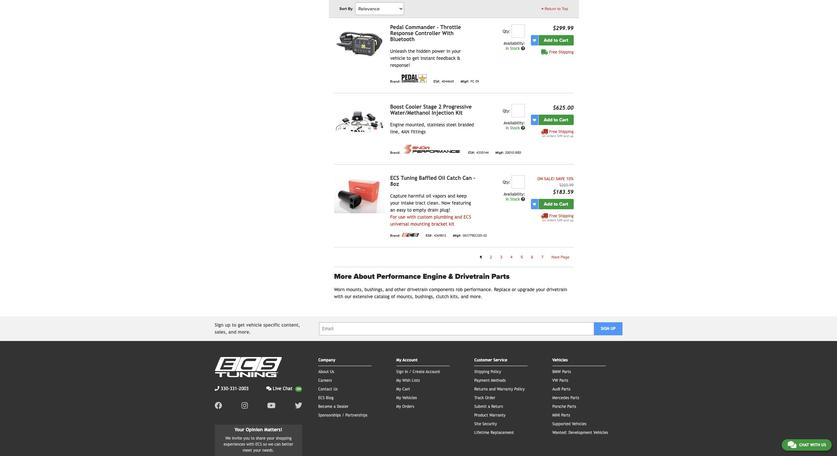 Task type: vqa. For each thing, say whether or not it's contained in the screenshot.
1st IN STOCK from the top of the page
yes



Task type: describe. For each thing, give the bounding box(es) containing it.
mfg#: for pedal commander - throttle response controller with bluetooth
[[461, 80, 469, 83]]

product warranty
[[475, 413, 506, 418]]

es#: for bluetooth
[[434, 80, 441, 83]]

sign in / create account link
[[397, 370, 440, 374]]

submit
[[475, 404, 487, 409]]

parts up replace
[[492, 272, 510, 281]]

about us link
[[318, 370, 334, 374]]

add to cart button for $625.00
[[539, 115, 574, 125]]

kits,
[[451, 294, 460, 299]]

worn mounts, bushings, and other drivetrain components rob performance. replace or upgrade your drivetrain with our extensive catalog of mounts, bushings, clutch kits, and more.
[[334, 287, 568, 299]]

tuning
[[401, 175, 418, 181]]

youtube logo image
[[267, 402, 276, 409]]

1 $49 from the top
[[558, 134, 563, 138]]

my orders
[[397, 404, 414, 409]]

2 on from the top
[[542, 218, 546, 222]]

harmful
[[408, 193, 425, 199]]

returns and warranty policy link
[[475, 387, 525, 392]]

1 vertical spatial chat
[[800, 443, 810, 447]]

us for about us
[[330, 370, 334, 374]]

chat with us link
[[782, 439, 832, 451]]

your
[[235, 427, 245, 432]]

vehicles right development
[[594, 430, 608, 435]]

and down featuring at the right top
[[455, 214, 462, 220]]

1 link
[[476, 253, 486, 262]]

can
[[463, 175, 472, 181]]

brand: for boost cooler stage 2 progressive water/methanol injection kit
[[390, 151, 401, 154]]

my vehicles
[[397, 396, 417, 400]]

vehicles up wanted: development vehicles 'link' at right bottom
[[572, 422, 587, 426]]

qty: for $625.00
[[503, 109, 511, 113]]

keep
[[457, 193, 467, 199]]

and up order
[[489, 387, 496, 392]]

your inside capture harmful oil vapors and keep your intake tract clean. now featuring an easy to empty drain plug! for use with custom plumbing and ecs universal mounting bracket kit
[[390, 200, 400, 206]]

pedal commander - throttle response controller with bluetooth
[[390, 24, 461, 43]]

rob
[[456, 287, 463, 292]]

20010-
[[506, 151, 516, 154]]

oil
[[439, 175, 445, 181]]

0 vertical spatial mounts,
[[346, 287, 363, 292]]

your up the we
[[267, 436, 275, 441]]

with right comments icon
[[811, 443, 821, 447]]

3 in stock from the top
[[506, 197, 521, 202]]

bmw parts
[[553, 370, 571, 374]]

supported vehicles
[[553, 422, 587, 426]]

porsche parts link
[[553, 404, 577, 409]]

es#: 4369812
[[426, 234, 447, 237]]

page
[[561, 255, 570, 260]]

question circle image
[[521, 126, 525, 130]]

snowperformance - corporate logo image
[[402, 144, 462, 154]]

330-
[[221, 386, 230, 391]]

supported vehicles link
[[553, 422, 587, 426]]

vw
[[553, 378, 558, 383]]

response
[[390, 30, 414, 36]]

chat inside 'link'
[[283, 386, 293, 391]]

use
[[399, 214, 406, 220]]

003779ecs05-
[[463, 234, 484, 237]]

and down $625.00
[[564, 134, 569, 138]]

dealer
[[337, 404, 349, 409]]

shipping policy
[[475, 370, 501, 374]]

stock for $299.99
[[510, 46, 520, 51]]

sign for sign up
[[601, 326, 610, 331]]

es#4044669 - pc 09 - pedal commander - throttle response controller with bluetooth - unleash the hidden power in your vehicle to get instant feedback & response! - pedal commander  - audi volkswagen porsche image
[[334, 24, 385, 63]]

0 vertical spatial /
[[410, 370, 412, 374]]

ecs - corporate logo image
[[402, 233, 419, 237]]

qty: for $299.99
[[503, 29, 511, 34]]

sign for sign up to get vehicle specific content, sales, and more.
[[215, 322, 224, 328]]

now
[[442, 200, 451, 206]]

can
[[275, 442, 281, 447]]

Email email field
[[319, 322, 594, 335]]

pedal
[[390, 24, 404, 30]]

shipping up payment
[[475, 370, 490, 374]]

vehicles up bmw parts
[[553, 358, 568, 363]]

development
[[569, 430, 593, 435]]

order
[[485, 396, 496, 400]]

ecs inside we invite you to share your shopping experiences with ecs so we can better meet your needs.
[[256, 442, 262, 447]]

opinion
[[246, 427, 263, 432]]

your right meet
[[253, 448, 261, 453]]

progressive
[[443, 104, 472, 110]]

in for pedal commander - throttle response controller with bluetooth
[[506, 46, 509, 51]]

in stock for $299.99
[[506, 46, 521, 51]]

security
[[483, 422, 497, 426]]

a for submit
[[488, 404, 490, 409]]

0 vertical spatial about
[[354, 272, 375, 281]]

2 free shipping on orders $49 and up from the top
[[542, 214, 574, 222]]

needs.
[[262, 448, 274, 453]]

sign up to get vehicle specific content, sales, and more.
[[215, 322, 300, 335]]

2 inside boost cooler stage 2 progressive water/methanol injection kit
[[439, 104, 442, 110]]

my for my account
[[397, 358, 402, 363]]

a for become
[[334, 404, 336, 409]]

sign up button
[[594, 322, 623, 335]]

site security
[[475, 422, 497, 426]]

wanted: development vehicles link
[[553, 430, 608, 435]]

an
[[390, 207, 395, 213]]

the
[[408, 49, 415, 54]]

mini
[[553, 413, 560, 418]]

about us
[[318, 370, 334, 374]]

methods
[[491, 378, 506, 383]]

add to wish list image for 3rd add to cart 'button' from the top of the page
[[533, 202, 536, 206]]

7
[[542, 255, 544, 260]]

8oz
[[390, 181, 399, 187]]

to inside "unleash the hidden power in your vehicle to get instant feedback & response!"
[[407, 56, 411, 61]]

0 horizontal spatial &
[[449, 272, 453, 281]]

3 qty: from the top
[[503, 180, 511, 185]]

4 link
[[507, 253, 517, 262]]

more. inside worn mounts, bushings, and other drivetrain components rob performance. replace or upgrade your drivetrain with our extensive catalog of mounts, bushings, clutch kits, and more.
[[470, 294, 483, 299]]

worn
[[334, 287, 345, 292]]

my for my orders
[[397, 404, 401, 409]]

my cart link
[[397, 387, 410, 392]]

contact
[[318, 387, 332, 392]]

with inside capture harmful oil vapors and keep your intake tract clean. now featuring an easy to empty drain plug! for use with custom plumbing and ecs universal mounting bracket kit
[[407, 214, 416, 220]]

3 stock from the top
[[510, 197, 520, 202]]

our
[[345, 294, 352, 299]]

vw parts
[[553, 378, 569, 383]]

on
[[538, 177, 543, 181]]

in for boost cooler stage 2 progressive water/methanol injection kit
[[506, 126, 509, 130]]

live
[[273, 386, 282, 391]]

your inside "unleash the hidden power in your vehicle to get instant feedback & response!"
[[452, 49, 461, 54]]

sort
[[340, 6, 347, 11]]

question circle image for $299.99
[[521, 47, 525, 51]]

shopping
[[276, 436, 292, 441]]

lists
[[412, 378, 420, 383]]

stainless
[[427, 122, 445, 127]]

careers
[[318, 378, 332, 383]]

and up now
[[448, 193, 456, 199]]

2 inside the 2 link
[[490, 255, 492, 260]]

to inside we invite you to share your shopping experiences with ecs so we can better meet your needs.
[[251, 436, 255, 441]]

3
[[500, 255, 503, 260]]

mounting
[[411, 221, 430, 227]]

comments image
[[266, 386, 272, 391]]

sort by
[[340, 6, 353, 11]]

clutch
[[436, 294, 449, 299]]

3 availability: from the top
[[504, 192, 525, 197]]

power
[[432, 49, 445, 54]]

in stock for $625.00
[[506, 126, 521, 130]]

2 vertical spatial us
[[822, 443, 827, 447]]

up inside sign up to get vehicle specific content, sales, and more.
[[225, 322, 231, 328]]

upgrade
[[518, 287, 535, 292]]

my vehicles link
[[397, 396, 417, 400]]

1
[[480, 255, 482, 260]]

shipping down the $299.99
[[559, 50, 574, 55]]

question circle image for on sale!                         save 10%
[[521, 197, 525, 201]]

1 vertical spatial /
[[342, 413, 344, 418]]

next page link
[[548, 253, 574, 262]]

payment methods
[[475, 378, 506, 383]]

mfg#: 003779ecs05-02
[[453, 234, 487, 237]]

live chat
[[273, 386, 293, 391]]

0 horizontal spatial account
[[403, 358, 418, 363]]

return inside return to top link
[[545, 6, 557, 11]]

0 vertical spatial warranty
[[497, 387, 513, 392]]

es#: for 8oz
[[426, 234, 433, 237]]

02
[[484, 234, 487, 237]]

1 drivetrain from the left
[[407, 287, 428, 292]]

to inside capture harmful oil vapors and keep your intake tract clean. now featuring an easy to empty drain plug! for use with custom plumbing and ecs universal mounting bracket kit
[[407, 207, 412, 213]]

blog
[[326, 396, 334, 400]]

1 on from the top
[[542, 134, 546, 138]]

parts for bmw parts
[[562, 370, 571, 374]]

330-331-2003
[[221, 386, 249, 391]]

1 vertical spatial return
[[492, 404, 503, 409]]

ecs left blog
[[318, 396, 325, 400]]

bmw parts link
[[553, 370, 571, 374]]



Task type: locate. For each thing, give the bounding box(es) containing it.
1 horizontal spatial account
[[426, 370, 440, 374]]

2 free from the top
[[550, 129, 558, 134]]

$625.00
[[553, 105, 574, 111]]

1 vertical spatial availability:
[[504, 121, 525, 125]]

$49 down '$183.59'
[[558, 218, 563, 222]]

09
[[476, 80, 479, 83]]

availability: for $625.00
[[504, 121, 525, 125]]

cart for add to cart 'button' related to $299.99
[[560, 37, 569, 43]]

1 vertical spatial mounts,
[[397, 294, 414, 299]]

site
[[475, 422, 481, 426]]

0 horizontal spatial policy
[[491, 370, 501, 374]]

bushings, left clutch
[[415, 294, 435, 299]]

0 horizontal spatial return
[[492, 404, 503, 409]]

more. down the 'performance.'
[[470, 294, 483, 299]]

2 a from the left
[[488, 404, 490, 409]]

1 a from the left
[[334, 404, 336, 409]]

site security link
[[475, 422, 497, 426]]

& up components
[[449, 272, 453, 281]]

cart for 3rd add to cart 'button' from the top of the page
[[560, 201, 569, 207]]

2 availability: from the top
[[504, 121, 525, 125]]

2 vertical spatial add to cart
[[544, 201, 569, 207]]

vehicle inside sign up to get vehicle specific content, sales, and more.
[[246, 322, 262, 328]]

phone image
[[215, 386, 220, 391]]

2 right 1 link
[[490, 255, 492, 260]]

and up of
[[386, 287, 393, 292]]

/ down dealer
[[342, 413, 344, 418]]

es#4369812 - 003779ecs05-02 -  ecs tuning baffled oil catch can - 8oz  - capture harmful oil vapors and keep your intake tract clean. now featuring an easy to empty drain plug! - ecs - audi bmw volkswagen mini image
[[334, 175, 385, 213]]

about up careers link
[[318, 370, 329, 374]]

account
[[403, 358, 418, 363], [426, 370, 440, 374]]

bushings,
[[365, 287, 384, 292], [415, 294, 435, 299]]

my orders link
[[397, 404, 414, 409]]

0 vertical spatial brand:
[[390, 80, 401, 83]]

caret up image
[[542, 7, 544, 11]]

2 stock from the top
[[510, 126, 520, 130]]

ecs down featuring at the right top
[[464, 214, 471, 220]]

about up extensive
[[354, 272, 375, 281]]

1 horizontal spatial about
[[354, 272, 375, 281]]

return right the caret up icon
[[545, 6, 557, 11]]

es#:
[[434, 80, 441, 83], [469, 151, 475, 154], [426, 234, 433, 237]]

bushings, up 'catalog'
[[365, 287, 384, 292]]

steel
[[447, 122, 457, 127]]

wish
[[403, 378, 411, 383]]

1 vertical spatial engine
[[423, 272, 447, 281]]

shipping down $625.00
[[559, 129, 574, 134]]

2 vertical spatial availability:
[[504, 192, 525, 197]]

more. right sales,
[[238, 329, 251, 335]]

more. inside sign up to get vehicle specific content, sales, and more.
[[238, 329, 251, 335]]

2 question circle image from the top
[[521, 197, 525, 201]]

1 horizontal spatial es#:
[[434, 80, 441, 83]]

paginated product list navigation navigation
[[334, 253, 574, 262]]

2 in stock from the top
[[506, 126, 521, 130]]

vehicle inside "unleash the hidden power in your vehicle to get instant feedback & response!"
[[390, 56, 405, 61]]

2 vertical spatial stock
[[510, 197, 520, 202]]

get inside sign up to get vehicle specific content, sales, and more.
[[238, 322, 245, 328]]

boost cooler stage 2 progressive water/methanol injection kit link
[[390, 104, 472, 116]]

2 $49 from the top
[[558, 218, 563, 222]]

1 vertical spatial qty:
[[503, 109, 511, 113]]

1 vertical spatial question circle image
[[521, 197, 525, 201]]

add to cart down '$183.59'
[[544, 201, 569, 207]]

2 qty: from the top
[[503, 109, 511, 113]]

2 vertical spatial brand:
[[390, 234, 401, 237]]

availability:
[[504, 41, 525, 46], [504, 121, 525, 125], [504, 192, 525, 197]]

2 vertical spatial add to cart button
[[539, 199, 574, 209]]

drivetrain
[[455, 272, 490, 281]]

my for my wish lists
[[397, 378, 401, 383]]

my up my vehicles link
[[397, 387, 401, 392]]

3 my from the top
[[397, 387, 401, 392]]

1 free from the top
[[550, 50, 558, 55]]

2003
[[239, 386, 249, 391]]

universal
[[390, 221, 409, 227]]

save
[[556, 177, 565, 181]]

contact us
[[318, 387, 338, 392]]

qty:
[[503, 29, 511, 34], [503, 109, 511, 113], [503, 180, 511, 185]]

so
[[263, 442, 267, 447]]

vehicles up orders at the left bottom
[[403, 396, 417, 400]]

with up meet
[[246, 442, 254, 447]]

0 vertical spatial account
[[403, 358, 418, 363]]

0 horizontal spatial engine
[[390, 122, 404, 127]]

engine inside engine mounted, stainless steel braided line, 4an fittings
[[390, 122, 404, 127]]

mini parts link
[[553, 413, 570, 418]]

mfg#: left pc
[[461, 80, 469, 83]]

capture
[[390, 193, 407, 199]]

stage
[[424, 104, 437, 110]]

1 horizontal spatial a
[[488, 404, 490, 409]]

1 question circle image from the top
[[521, 47, 525, 51]]

0 vertical spatial add to cart
[[544, 37, 569, 43]]

instagram logo image
[[242, 402, 248, 409]]

1 vertical spatial vehicle
[[246, 322, 262, 328]]

1 vertical spatial in stock
[[506, 126, 521, 130]]

0 vertical spatial vehicle
[[390, 56, 405, 61]]

2 vertical spatial qty:
[[503, 180, 511, 185]]

availability: for $299.99
[[504, 41, 525, 46]]

and down rob
[[461, 294, 469, 299]]

7 link
[[538, 253, 548, 262]]

wanted: development vehicles
[[553, 430, 608, 435]]

sign inside button
[[601, 326, 610, 331]]

2 horizontal spatial sign
[[601, 326, 610, 331]]

1 horizontal spatial &
[[457, 56, 461, 61]]

0 vertical spatial free
[[550, 50, 558, 55]]

1 vertical spatial get
[[238, 322, 245, 328]]

1 my from the top
[[397, 358, 402, 363]]

your inside worn mounts, bushings, and other drivetrain components rob performance. replace or upgrade your drivetrain with our extensive catalog of mounts, bushings, clutch kits, and more.
[[536, 287, 545, 292]]

2 horizontal spatial es#:
[[469, 151, 475, 154]]

mounts, down other
[[397, 294, 414, 299]]

cart down '$183.59'
[[560, 201, 569, 207]]

stock for $625.00
[[510, 126, 520, 130]]

question circle image
[[521, 47, 525, 51], [521, 197, 525, 201]]

1 vertical spatial add to cart button
[[539, 115, 574, 125]]

to inside sign up to get vehicle specific content, sales, and more.
[[232, 322, 237, 328]]

6 link
[[527, 253, 538, 262]]

tract
[[416, 200, 426, 206]]

parts for mini parts
[[562, 413, 570, 418]]

& inside "unleash the hidden power in your vehicle to get instant feedback & response!"
[[457, 56, 461, 61]]

sign for sign in / create account
[[397, 370, 404, 374]]

add to cart for $299.99
[[544, 37, 569, 43]]

0 vertical spatial on
[[542, 134, 546, 138]]

parts down "mercedes parts" link on the bottom right of the page
[[568, 404, 577, 409]]

0 vertical spatial more.
[[470, 294, 483, 299]]

3 free from the top
[[550, 214, 558, 218]]

parts down 'porsche parts'
[[562, 413, 570, 418]]

0 vertical spatial add to wish list image
[[533, 118, 536, 122]]

with right use
[[407, 214, 416, 220]]

1 horizontal spatial drivetrain
[[547, 287, 568, 292]]

1 add to cart button from the top
[[539, 35, 574, 46]]

featuring
[[452, 200, 471, 206]]

your
[[452, 49, 461, 54], [390, 200, 400, 206], [536, 287, 545, 292], [267, 436, 275, 441], [253, 448, 261, 453]]

4350144
[[477, 151, 489, 154]]

1 vertical spatial free
[[550, 129, 558, 134]]

your right the in
[[452, 49, 461, 54]]

0 vertical spatial chat
[[283, 386, 293, 391]]

custom
[[418, 214, 433, 220]]

es#4350144 - 20010-brd - boost cooler stage 2 progressive water/methanol injection kit - engine mounted, stainless steel braided line, 4an fittings - snowperformance - audi bmw volkswagen mercedes benz mini porsche image
[[334, 104, 385, 142]]

free shipping on orders $49 and up down $625.00
[[542, 129, 574, 138]]

you
[[244, 436, 250, 441]]

parts for vw parts
[[560, 378, 569, 383]]

/ left create
[[410, 370, 412, 374]]

0 horizontal spatial bushings,
[[365, 287, 384, 292]]

ecs tuning image
[[215, 357, 282, 377]]

0 horizontal spatial sign
[[215, 322, 224, 328]]

- right can
[[474, 175, 476, 181]]

facebook logo image
[[215, 402, 222, 409]]

parts for audi parts
[[562, 387, 571, 392]]

my down my cart link
[[397, 396, 401, 400]]

get left 'specific'
[[238, 322, 245, 328]]

mfg#: left the 20010- on the right of the page
[[496, 151, 504, 154]]

5 my from the top
[[397, 404, 401, 409]]

plumbing
[[434, 214, 453, 220]]

get
[[413, 56, 419, 61], [238, 322, 245, 328]]

1 vertical spatial account
[[426, 370, 440, 374]]

free shipping
[[550, 50, 574, 55]]

es#: left 4350144
[[469, 151, 475, 154]]

us right comments icon
[[822, 443, 827, 447]]

1 add to wish list image from the top
[[533, 118, 536, 122]]

and
[[564, 134, 569, 138], [448, 193, 456, 199], [455, 214, 462, 220], [564, 218, 569, 222], [386, 287, 393, 292], [461, 294, 469, 299], [229, 329, 237, 335], [489, 387, 496, 392]]

cart down wish
[[403, 387, 410, 392]]

sign up
[[601, 326, 616, 331]]

my for my vehicles
[[397, 396, 401, 400]]

on sale!                         save 10% $203.99 $183.59
[[538, 177, 574, 195]]

mounts, up our
[[346, 287, 363, 292]]

next page
[[552, 255, 570, 260]]

1 vertical spatial on
[[542, 218, 546, 222]]

2 add to wish list image from the top
[[533, 202, 536, 206]]

warranty up security
[[490, 413, 506, 418]]

0 vertical spatial $49
[[558, 134, 563, 138]]

my cart
[[397, 387, 410, 392]]

ecs left the "tuning"
[[390, 175, 399, 181]]

1 vertical spatial stock
[[510, 126, 520, 130]]

free down $625.00
[[550, 129, 558, 134]]

parts for porsche parts
[[568, 404, 577, 409]]

2 brand: from the top
[[390, 151, 401, 154]]

0 vertical spatial return
[[545, 6, 557, 11]]

vehicle left 'specific'
[[246, 322, 262, 328]]

parts for mercedes parts
[[571, 396, 580, 400]]

get inside "unleash the hidden power in your vehicle to get instant feedback & response!"
[[413, 56, 419, 61]]

brand:
[[390, 80, 401, 83], [390, 151, 401, 154], [390, 234, 401, 237]]

ecs blog link
[[318, 396, 334, 400]]

0 vertical spatial policy
[[491, 370, 501, 374]]

chat right comments icon
[[800, 443, 810, 447]]

add to cart for $625.00
[[544, 117, 569, 123]]

1 vertical spatial -
[[474, 175, 476, 181]]

1 horizontal spatial policy
[[515, 387, 525, 392]]

2 my from the top
[[397, 378, 401, 383]]

3 add to cart button from the top
[[539, 199, 574, 209]]

4044669
[[442, 80, 454, 83]]

chat right live
[[283, 386, 293, 391]]

3 brand: from the top
[[390, 234, 401, 237]]

2 orders from the top
[[547, 218, 557, 222]]

1 vertical spatial orders
[[547, 218, 557, 222]]

add to wish list image
[[533, 118, 536, 122], [533, 202, 536, 206]]

product warranty link
[[475, 413, 506, 418]]

my left wish
[[397, 378, 401, 383]]

drivetrain right upgrade
[[547, 287, 568, 292]]

lifetime replacement link
[[475, 430, 514, 435]]

with inside worn mounts, bushings, and other drivetrain components rob performance. replace or upgrade your drivetrain with our extensive catalog of mounts, bushings, clutch kits, and more.
[[334, 294, 343, 299]]

0 vertical spatial us
[[330, 370, 334, 374]]

parts right "vw"
[[560, 378, 569, 383]]

ecs blog
[[318, 396, 334, 400]]

1 horizontal spatial sign
[[397, 370, 404, 374]]

and down '$183.59'
[[564, 218, 569, 222]]

with inside we invite you to share your shopping experiences with ecs so we can better meet your needs.
[[246, 442, 254, 447]]

$49
[[558, 134, 563, 138], [558, 218, 563, 222]]

1 vertical spatial add to cart
[[544, 117, 569, 123]]

1 in stock from the top
[[506, 46, 521, 51]]

1 horizontal spatial mounts,
[[397, 294, 414, 299]]

0 vertical spatial mfg#:
[[461, 80, 469, 83]]

1 add from the top
[[544, 37, 553, 43]]

parts up 'porsche parts'
[[571, 396, 580, 400]]

4 my from the top
[[397, 396, 401, 400]]

content,
[[282, 322, 300, 328]]

a left dealer
[[334, 404, 336, 409]]

components
[[429, 287, 455, 292]]

empty
[[413, 207, 426, 213]]

free shipping on orders $49 and up down '$183.59'
[[542, 214, 574, 222]]

twitter logo image
[[295, 402, 302, 409]]

mfg#: down the kit
[[453, 234, 462, 237]]

1 vertical spatial mfg#:
[[496, 151, 504, 154]]

1 vertical spatial more.
[[238, 329, 251, 335]]

bmw
[[553, 370, 561, 374]]

a right submit
[[488, 404, 490, 409]]

free down '$183.59'
[[550, 214, 558, 218]]

add for $299.99
[[544, 37, 553, 43]]

/
[[410, 370, 412, 374], [342, 413, 344, 418]]

unleash
[[390, 49, 407, 54]]

us right contact
[[334, 387, 338, 392]]

0 vertical spatial get
[[413, 56, 419, 61]]

pedal commander  - corporate logo image
[[402, 74, 427, 83]]

meet
[[243, 448, 252, 453]]

add to cart button up 'free shipping'
[[539, 35, 574, 46]]

more
[[334, 272, 352, 281]]

ecs inside ecs tuning baffled oil catch can - 8oz
[[390, 175, 399, 181]]

submit a return link
[[475, 404, 503, 409]]

1 vertical spatial free shipping on orders $49 and up
[[542, 214, 574, 222]]

add to cart button
[[539, 35, 574, 46], [539, 115, 574, 125], [539, 199, 574, 209]]

2 vertical spatial in stock
[[506, 197, 521, 202]]

1 brand: from the top
[[390, 80, 401, 83]]

add to cart up 'free shipping'
[[544, 37, 569, 43]]

mfg#: for ecs tuning baffled oil catch can - 8oz
[[453, 234, 462, 237]]

up inside button
[[611, 326, 616, 331]]

0 horizontal spatial 2
[[439, 104, 442, 110]]

add to wish list image
[[533, 39, 536, 42]]

in for ecs tuning baffled oil catch can - 8oz
[[506, 197, 509, 202]]

shipping down '$183.59'
[[559, 214, 574, 218]]

0 horizontal spatial mounts,
[[346, 287, 363, 292]]

braided
[[458, 122, 474, 127]]

with
[[442, 30, 454, 36]]

drain
[[428, 207, 439, 213]]

account up sign in / create account link
[[403, 358, 418, 363]]

2 add from the top
[[544, 117, 553, 123]]

add
[[544, 37, 553, 43], [544, 117, 553, 123], [544, 201, 553, 207]]

us up careers link
[[330, 370, 334, 374]]

mercedes parts link
[[553, 396, 580, 400]]

turner motorsport - corporate logo image
[[402, 0, 430, 3]]

1 horizontal spatial chat
[[800, 443, 810, 447]]

0 vertical spatial free shipping on orders $49 and up
[[542, 129, 574, 138]]

brand: down line,
[[390, 151, 401, 154]]

cart for $625.00 add to cart 'button'
[[560, 117, 569, 123]]

0 vertical spatial in stock
[[506, 46, 521, 51]]

1 horizontal spatial more.
[[470, 294, 483, 299]]

0 vertical spatial availability:
[[504, 41, 525, 46]]

shipping policy link
[[475, 370, 501, 374]]

orders down $625.00
[[547, 134, 557, 138]]

track order
[[475, 396, 496, 400]]

2 vertical spatial mfg#:
[[453, 234, 462, 237]]

0 vertical spatial &
[[457, 56, 461, 61]]

vehicle down unleash
[[390, 56, 405, 61]]

chat
[[283, 386, 293, 391], [800, 443, 810, 447]]

4an
[[401, 129, 410, 134]]

drivetrain down more about performance engine & drivetrain parts
[[407, 287, 428, 292]]

ecs inside capture harmful oil vapors and keep your intake tract clean. now featuring an easy to empty drain plug! for use with custom plumbing and ecs universal mounting bracket kit
[[464, 214, 471, 220]]

- inside ecs tuning baffled oil catch can - 8oz
[[474, 175, 476, 181]]

my wish lists
[[397, 378, 420, 383]]

3 add from the top
[[544, 201, 553, 207]]

with down worn
[[334, 294, 343, 299]]

1 stock from the top
[[510, 46, 520, 51]]

1 qty: from the top
[[503, 29, 511, 34]]

1 add to cart from the top
[[544, 37, 569, 43]]

1 vertical spatial warranty
[[490, 413, 506, 418]]

brand: down response!
[[390, 80, 401, 83]]

mfg#: for boost cooler stage 2 progressive water/methanol injection kit
[[496, 151, 504, 154]]

2 add to cart button from the top
[[539, 115, 574, 125]]

0 vertical spatial add to cart button
[[539, 35, 574, 46]]

unleash the hidden power in your vehicle to get instant feedback & response!
[[390, 49, 461, 68]]

- left with
[[437, 24, 439, 30]]

0 horizontal spatial get
[[238, 322, 245, 328]]

response!
[[390, 63, 411, 68]]

0 vertical spatial add
[[544, 37, 553, 43]]

3 add to cart from the top
[[544, 201, 569, 207]]

& right feedback
[[457, 56, 461, 61]]

my left orders at the left bottom
[[397, 404, 401, 409]]

0 vertical spatial orders
[[547, 134, 557, 138]]

0 horizontal spatial drivetrain
[[407, 287, 428, 292]]

partnerships
[[346, 413, 368, 418]]

get down the 'the'
[[413, 56, 419, 61]]

comments image
[[788, 441, 797, 449]]

brand: for ecs tuning baffled oil catch can - 8oz
[[390, 234, 401, 237]]

1 orders from the top
[[547, 134, 557, 138]]

1 vertical spatial &
[[449, 272, 453, 281]]

1 vertical spatial 2
[[490, 255, 492, 260]]

2 vertical spatial add
[[544, 201, 553, 207]]

us for contact us
[[334, 387, 338, 392]]

0 vertical spatial question circle image
[[521, 47, 525, 51]]

return down order
[[492, 404, 503, 409]]

None number field
[[512, 24, 525, 38], [512, 104, 525, 117], [512, 175, 525, 189], [512, 24, 525, 38], [512, 104, 525, 117], [512, 175, 525, 189]]

1 vertical spatial es#:
[[469, 151, 475, 154]]

your right upgrade
[[536, 287, 545, 292]]

2 vertical spatial free
[[550, 214, 558, 218]]

engine up components
[[423, 272, 447, 281]]

1 horizontal spatial -
[[474, 175, 476, 181]]

sign inside sign up to get vehicle specific content, sales, and more.
[[215, 322, 224, 328]]

1 horizontal spatial return
[[545, 6, 557, 11]]

warranty down methods
[[497, 387, 513, 392]]

- inside pedal commander - throttle response controller with bluetooth
[[437, 24, 439, 30]]

engine up line,
[[390, 122, 404, 127]]

cart down $625.00
[[560, 117, 569, 123]]

add to wish list image for $625.00 add to cart 'button'
[[533, 118, 536, 122]]

2 add to cart from the top
[[544, 117, 569, 123]]

your up an
[[390, 200, 400, 206]]

live chat link
[[266, 385, 302, 392]]

0 horizontal spatial about
[[318, 370, 329, 374]]

0 horizontal spatial /
[[342, 413, 344, 418]]

1 vertical spatial us
[[334, 387, 338, 392]]

up
[[570, 134, 574, 138], [570, 218, 574, 222], [225, 322, 231, 328], [611, 326, 616, 331]]

orders down '$183.59'
[[547, 218, 557, 222]]

in stock
[[506, 46, 521, 51], [506, 126, 521, 130], [506, 197, 521, 202]]

add for $625.00
[[544, 117, 553, 123]]

boost
[[390, 104, 404, 110]]

2 drivetrain from the left
[[547, 287, 568, 292]]

2 right stage
[[439, 104, 442, 110]]

1 horizontal spatial vehicle
[[390, 56, 405, 61]]

clean.
[[427, 200, 440, 206]]

my for my cart
[[397, 387, 401, 392]]

customer service
[[475, 358, 508, 363]]

1 availability: from the top
[[504, 41, 525, 46]]

0 horizontal spatial es#:
[[426, 234, 433, 237]]

share
[[256, 436, 266, 441]]

add to cart button for $299.99
[[539, 35, 574, 46]]

1 horizontal spatial 2
[[490, 255, 492, 260]]

parts right bmw
[[562, 370, 571, 374]]

0 horizontal spatial -
[[437, 24, 439, 30]]

free down the $299.99
[[550, 50, 558, 55]]

$49 down $625.00
[[558, 134, 563, 138]]

and right sales,
[[229, 329, 237, 335]]

brand: down the universal
[[390, 234, 401, 237]]

0 horizontal spatial vehicle
[[246, 322, 262, 328]]

baffled
[[419, 175, 437, 181]]

and inside sign up to get vehicle specific content, sales, and more.
[[229, 329, 237, 335]]

$203.99
[[560, 183, 574, 188]]

better
[[282, 442, 293, 447]]

1 vertical spatial add
[[544, 117, 553, 123]]

by
[[348, 6, 353, 11]]

es#: for kit
[[469, 151, 475, 154]]

account right create
[[426, 370, 440, 374]]

es#: left 4369812
[[426, 234, 433, 237]]

1 vertical spatial policy
[[515, 387, 525, 392]]

0 horizontal spatial more.
[[238, 329, 251, 335]]

my up my wish lists
[[397, 358, 402, 363]]

cart down the $299.99
[[560, 37, 569, 43]]

1 free shipping on orders $49 and up from the top
[[542, 129, 574, 138]]

returns and warranty policy
[[475, 387, 525, 392]]

create
[[413, 370, 425, 374]]

1 horizontal spatial bushings,
[[415, 294, 435, 299]]

brand: for pedal commander - throttle response controller with bluetooth
[[390, 80, 401, 83]]

add to cart down $625.00
[[544, 117, 569, 123]]

return to top link
[[542, 6, 569, 12]]

add to cart button down $625.00
[[539, 115, 574, 125]]



